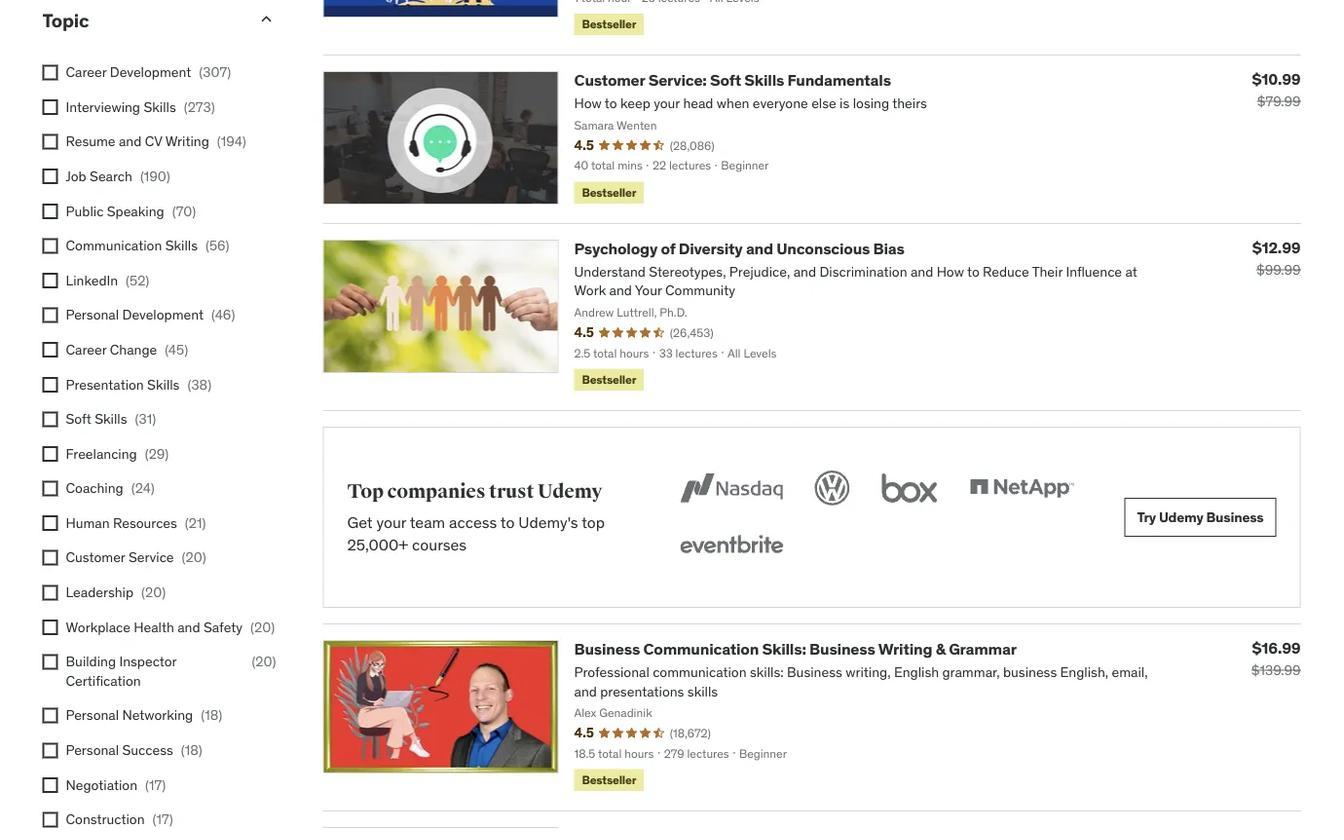Task type: vqa. For each thing, say whether or not it's contained in the screenshot.
the top 2.5
no



Task type: locate. For each thing, give the bounding box(es) containing it.
workplace
[[66, 618, 131, 636]]

xsmall image
[[42, 65, 58, 80], [42, 99, 58, 115], [42, 169, 58, 184], [42, 273, 58, 288], [42, 308, 58, 323], [42, 446, 58, 462], [42, 516, 58, 531], [42, 585, 58, 601], [42, 708, 58, 724], [42, 778, 58, 793], [42, 812, 58, 828]]

4 xsmall image from the top
[[42, 342, 58, 358]]

udemy right try
[[1160, 508, 1204, 526]]

get
[[347, 512, 373, 532]]

0 horizontal spatial customer
[[66, 549, 125, 566]]

xsmall image for negotiation (17)
[[42, 778, 58, 793]]

career up presentation
[[66, 341, 107, 358]]

skills down (70)
[[165, 237, 198, 254]]

writing right the cv
[[165, 133, 209, 150]]

xsmall image for career development (307)
[[42, 65, 58, 80]]

1 horizontal spatial writing
[[879, 639, 933, 659]]

xsmall image for personal networking (18)
[[42, 708, 58, 724]]

0 vertical spatial personal
[[66, 306, 119, 324]]

business
[[1207, 508, 1264, 526], [574, 639, 640, 659], [810, 639, 876, 659]]

(18) right the networking
[[201, 707, 222, 724]]

0 vertical spatial udemy
[[538, 480, 603, 504]]

0 vertical spatial development
[[110, 63, 191, 81]]

development for personal development
[[122, 306, 204, 324]]

development up (45)
[[122, 306, 204, 324]]

xsmall image
[[42, 134, 58, 150], [42, 203, 58, 219], [42, 238, 58, 254], [42, 342, 58, 358], [42, 377, 58, 393], [42, 412, 58, 427], [42, 481, 58, 497], [42, 550, 58, 566], [42, 620, 58, 635], [42, 654, 58, 670], [42, 743, 58, 758]]

development
[[110, 63, 191, 81], [122, 306, 204, 324]]

1 vertical spatial development
[[122, 306, 204, 324]]

0 vertical spatial customer
[[574, 70, 645, 90]]

1 vertical spatial customer
[[66, 549, 125, 566]]

try
[[1138, 508, 1157, 526]]

leadership (20)
[[66, 584, 166, 601]]

skills for (56)
[[165, 237, 198, 254]]

1 xsmall image from the top
[[42, 134, 58, 150]]

udemy up udemy's
[[538, 480, 603, 504]]

linkedin (52)
[[66, 271, 149, 289]]

1 horizontal spatial soft
[[710, 70, 742, 90]]

skills left (31)
[[95, 410, 127, 428]]

courses
[[412, 534, 467, 554]]

9 xsmall image from the top
[[42, 620, 58, 635]]

2 horizontal spatial business
[[1207, 508, 1264, 526]]

0 vertical spatial career
[[66, 63, 107, 81]]

skills left (38)
[[147, 375, 180, 393]]

0 vertical spatial (17)
[[145, 776, 166, 794]]

personal for personal development
[[66, 306, 119, 324]]

1 vertical spatial and
[[746, 239, 774, 259]]

human resources (21)
[[66, 514, 206, 532]]

7 xsmall image from the top
[[42, 516, 58, 531]]

5 xsmall image from the top
[[42, 377, 58, 393]]

personal up negotiation
[[66, 741, 119, 759]]

0 vertical spatial communication
[[66, 237, 162, 254]]

team
[[410, 512, 446, 532]]

career development (307)
[[66, 63, 231, 81]]

1 vertical spatial career
[[66, 341, 107, 358]]

(20)
[[182, 549, 206, 566], [141, 584, 166, 601], [251, 618, 275, 636], [252, 653, 276, 671]]

3 xsmall image from the top
[[42, 238, 58, 254]]

1 vertical spatial soft
[[66, 410, 91, 428]]

linkedin
[[66, 271, 118, 289]]

change
[[110, 341, 157, 358]]

public
[[66, 202, 104, 220]]

6 xsmall image from the top
[[42, 446, 58, 462]]

(17)
[[145, 776, 166, 794], [153, 811, 173, 828]]

(17) for construction (17)
[[153, 811, 173, 828]]

personal networking (18)
[[66, 707, 222, 724]]

customer service (20)
[[66, 549, 206, 566]]

0 horizontal spatial communication
[[66, 237, 162, 254]]

writing
[[165, 133, 209, 150], [879, 639, 933, 659]]

writing left the &
[[879, 639, 933, 659]]

leadership
[[66, 584, 134, 601]]

customer up leadership
[[66, 549, 125, 566]]

and left safety
[[178, 618, 200, 636]]

0 horizontal spatial writing
[[165, 133, 209, 150]]

10 xsmall image from the top
[[42, 654, 58, 670]]

career change (45)
[[66, 341, 188, 358]]

development up interviewing skills (273)
[[110, 63, 191, 81]]

1 horizontal spatial and
[[178, 618, 200, 636]]

1 personal from the top
[[66, 306, 119, 324]]

netapp image
[[966, 467, 1078, 510]]

udemy
[[538, 480, 603, 504], [1160, 508, 1204, 526]]

3 personal from the top
[[66, 741, 119, 759]]

(190)
[[140, 167, 170, 185]]

2 vertical spatial personal
[[66, 741, 119, 759]]

6 xsmall image from the top
[[42, 412, 58, 427]]

(18) for personal networking (18)
[[201, 707, 222, 724]]

2 xsmall image from the top
[[42, 99, 58, 115]]

soft right service:
[[710, 70, 742, 90]]

9 xsmall image from the top
[[42, 708, 58, 724]]

(21)
[[185, 514, 206, 532]]

(29)
[[145, 445, 169, 462]]

5 xsmall image from the top
[[42, 308, 58, 323]]

and
[[119, 133, 142, 150], [746, 239, 774, 259], [178, 618, 200, 636]]

1 vertical spatial communication
[[644, 639, 759, 659]]

unconscious
[[777, 239, 870, 259]]

xsmall image for construction (17)
[[42, 812, 58, 828]]

xsmall image for building inspector certification
[[42, 654, 58, 670]]

2 xsmall image from the top
[[42, 203, 58, 219]]

2 personal from the top
[[66, 707, 119, 724]]

0 horizontal spatial and
[[119, 133, 142, 150]]

public speaking (70)
[[66, 202, 196, 220]]

0 horizontal spatial soft
[[66, 410, 91, 428]]

topic button
[[42, 8, 241, 32]]

8 xsmall image from the top
[[42, 585, 58, 601]]

skills up resume and cv writing (194)
[[144, 98, 176, 116]]

xsmall image for communication skills
[[42, 238, 58, 254]]

skills left fundamentals
[[745, 70, 785, 90]]

development for career development
[[110, 63, 191, 81]]

1 vertical spatial (17)
[[153, 811, 173, 828]]

soft up 'freelancing'
[[66, 410, 91, 428]]

of
[[661, 239, 676, 259]]

4 xsmall image from the top
[[42, 273, 58, 288]]

0 horizontal spatial udemy
[[538, 480, 603, 504]]

career up interviewing
[[66, 63, 107, 81]]

11 xsmall image from the top
[[42, 743, 58, 758]]

1 vertical spatial personal
[[66, 707, 119, 724]]

interviewing skills (273)
[[66, 98, 215, 116]]

to
[[501, 512, 515, 532]]

skills
[[745, 70, 785, 90], [144, 98, 176, 116], [165, 237, 198, 254], [147, 375, 180, 393], [95, 410, 127, 428]]

11 xsmall image from the top
[[42, 812, 58, 828]]

soft
[[710, 70, 742, 90], [66, 410, 91, 428]]

construction (17)
[[66, 811, 173, 828]]

(18)
[[201, 707, 222, 724], [181, 741, 202, 759]]

eventbrite image
[[676, 525, 788, 568]]

communication
[[66, 237, 162, 254], [644, 639, 759, 659]]

(31)
[[135, 410, 156, 428]]

access
[[449, 512, 497, 532]]

1 vertical spatial (18)
[[181, 741, 202, 759]]

job search (190)
[[66, 167, 170, 185]]

8 xsmall image from the top
[[42, 550, 58, 566]]

customer left service:
[[574, 70, 645, 90]]

(45)
[[165, 341, 188, 358]]

nasdaq image
[[676, 467, 788, 510]]

personal down certification
[[66, 707, 119, 724]]

udemy's
[[519, 512, 579, 532]]

construction
[[66, 811, 145, 828]]

1 career from the top
[[66, 63, 107, 81]]

$10.99 $79.99
[[1253, 69, 1301, 110]]

(18) right success
[[181, 741, 202, 759]]

customer
[[574, 70, 645, 90], [66, 549, 125, 566]]

1 horizontal spatial udemy
[[1160, 508, 1204, 526]]

$79.99
[[1258, 93, 1301, 110]]

personal down linkedin
[[66, 306, 119, 324]]

communication left skills:
[[644, 639, 759, 659]]

1 horizontal spatial communication
[[644, 639, 759, 659]]

job
[[66, 167, 86, 185]]

10 xsmall image from the top
[[42, 778, 58, 793]]

(56)
[[206, 237, 230, 254]]

&
[[936, 639, 946, 659]]

(307)
[[199, 63, 231, 81]]

(24)
[[131, 480, 155, 497]]

and left the cv
[[119, 133, 142, 150]]

(17) right construction
[[153, 811, 173, 828]]

7 xsmall image from the top
[[42, 481, 58, 497]]

0 vertical spatial soft
[[710, 70, 742, 90]]

3 xsmall image from the top
[[42, 169, 58, 184]]

2 horizontal spatial and
[[746, 239, 774, 259]]

personal development (46)
[[66, 306, 235, 324]]

xsmall image for workplace health and safety
[[42, 620, 58, 635]]

soft skills (31)
[[66, 410, 156, 428]]

2 career from the top
[[66, 341, 107, 358]]

and right diversity
[[746, 239, 774, 259]]

coaching (24)
[[66, 480, 155, 497]]

1 vertical spatial udemy
[[1160, 508, 1204, 526]]

1 horizontal spatial customer
[[574, 70, 645, 90]]

0 vertical spatial and
[[119, 133, 142, 150]]

0 vertical spatial (18)
[[201, 707, 222, 724]]

(17) down success
[[145, 776, 166, 794]]

1 xsmall image from the top
[[42, 65, 58, 80]]

25,000+
[[347, 534, 409, 554]]

skills for (38)
[[147, 375, 180, 393]]

$99.99
[[1257, 261, 1301, 279]]

communication up linkedin (52) at the left
[[66, 237, 162, 254]]

companies
[[387, 480, 486, 504]]



Task type: describe. For each thing, give the bounding box(es) containing it.
xsmall image for human resources (21)
[[42, 516, 58, 531]]

top
[[582, 512, 605, 532]]

xsmall image for resume and cv writing
[[42, 134, 58, 150]]

xsmall image for leadership (20)
[[42, 585, 58, 601]]

xsmall image for soft skills
[[42, 412, 58, 427]]

customer for customer service (20)
[[66, 549, 125, 566]]

resume
[[66, 133, 116, 150]]

(38)
[[188, 375, 212, 393]]

communication skills (56)
[[66, 237, 230, 254]]

(194)
[[217, 133, 246, 150]]

workplace health and safety (20)
[[66, 618, 275, 636]]

customer service: soft skills fundamentals link
[[574, 70, 892, 90]]

xsmall image for coaching
[[42, 481, 58, 497]]

xsmall image for freelancing (29)
[[42, 446, 58, 462]]

topic
[[42, 8, 89, 32]]

try udemy business link
[[1125, 498, 1277, 537]]

freelancing
[[66, 445, 137, 462]]

success
[[122, 741, 173, 759]]

resources
[[113, 514, 177, 532]]

speaking
[[107, 202, 164, 220]]

career for career development (307)
[[66, 63, 107, 81]]

freelancing (29)
[[66, 445, 169, 462]]

grammar
[[949, 639, 1017, 659]]

customer for customer service: soft skills fundamentals
[[574, 70, 645, 90]]

inspector
[[119, 653, 177, 671]]

2 vertical spatial and
[[178, 618, 200, 636]]

career for career change (45)
[[66, 341, 107, 358]]

interviewing
[[66, 98, 140, 116]]

skills:
[[763, 639, 807, 659]]

volkswagen image
[[811, 467, 854, 510]]

networking
[[122, 707, 193, 724]]

try udemy business
[[1138, 508, 1264, 526]]

small image
[[257, 9, 276, 29]]

top
[[347, 480, 384, 504]]

(273)
[[184, 98, 215, 116]]

cv
[[145, 133, 162, 150]]

xsmall image for job search (190)
[[42, 169, 58, 184]]

bias
[[874, 239, 905, 259]]

xsmall image for linkedin (52)
[[42, 273, 58, 288]]

$139.99
[[1252, 662, 1301, 679]]

psychology of diversity and unconscious bias
[[574, 239, 905, 259]]

1 horizontal spatial business
[[810, 639, 876, 659]]

xsmall image for personal development (46)
[[42, 308, 58, 323]]

certification
[[66, 672, 141, 690]]

your
[[377, 512, 407, 532]]

psychology
[[574, 239, 658, 259]]

trust
[[489, 480, 534, 504]]

safety
[[204, 618, 243, 636]]

fundamentals
[[788, 70, 892, 90]]

customer service: soft skills fundamentals
[[574, 70, 892, 90]]

(18) for personal success (18)
[[181, 741, 202, 759]]

health
[[134, 618, 174, 636]]

xsmall image for customer service
[[42, 550, 58, 566]]

xsmall image for presentation skills
[[42, 377, 58, 393]]

$10.99
[[1253, 69, 1301, 89]]

personal for personal success
[[66, 741, 119, 759]]

search
[[90, 167, 132, 185]]

personal success (18)
[[66, 741, 202, 759]]

xsmall image for interviewing skills (273)
[[42, 99, 58, 115]]

coaching
[[66, 480, 123, 497]]

box image
[[878, 467, 943, 510]]

(70)
[[172, 202, 196, 220]]

skills for (31)
[[95, 410, 127, 428]]

resume and cv writing (194)
[[66, 133, 246, 150]]

$12.99
[[1253, 237, 1301, 257]]

presentation skills (38)
[[66, 375, 212, 393]]

human
[[66, 514, 110, 532]]

$12.99 $99.99
[[1253, 237, 1301, 279]]

top companies trust udemy get your team access to udemy's top 25,000+ courses
[[347, 480, 605, 554]]

presentation
[[66, 375, 144, 393]]

building inspector certification
[[66, 653, 177, 690]]

$16.99 $139.99
[[1252, 638, 1301, 679]]

business communication skills: business writing & grammar
[[574, 639, 1017, 659]]

building
[[66, 653, 116, 671]]

1 vertical spatial writing
[[879, 639, 933, 659]]

skills for (273)
[[144, 98, 176, 116]]

xsmall image for public speaking
[[42, 203, 58, 219]]

$16.99
[[1253, 638, 1301, 658]]

(46)
[[212, 306, 235, 324]]

udemy inside 'top companies trust udemy get your team access to udemy's top 25,000+ courses'
[[538, 480, 603, 504]]

0 horizontal spatial business
[[574, 639, 640, 659]]

negotiation
[[66, 776, 137, 794]]

negotiation (17)
[[66, 776, 166, 794]]

(17) for negotiation (17)
[[145, 776, 166, 794]]

xsmall image for personal success
[[42, 743, 58, 758]]

0 vertical spatial writing
[[165, 133, 209, 150]]

xsmall image for career change
[[42, 342, 58, 358]]

service
[[129, 549, 174, 566]]

business communication skills: business writing & grammar link
[[574, 639, 1017, 659]]

(52)
[[126, 271, 149, 289]]

service:
[[649, 70, 707, 90]]

diversity
[[679, 239, 743, 259]]

personal for personal networking
[[66, 707, 119, 724]]



